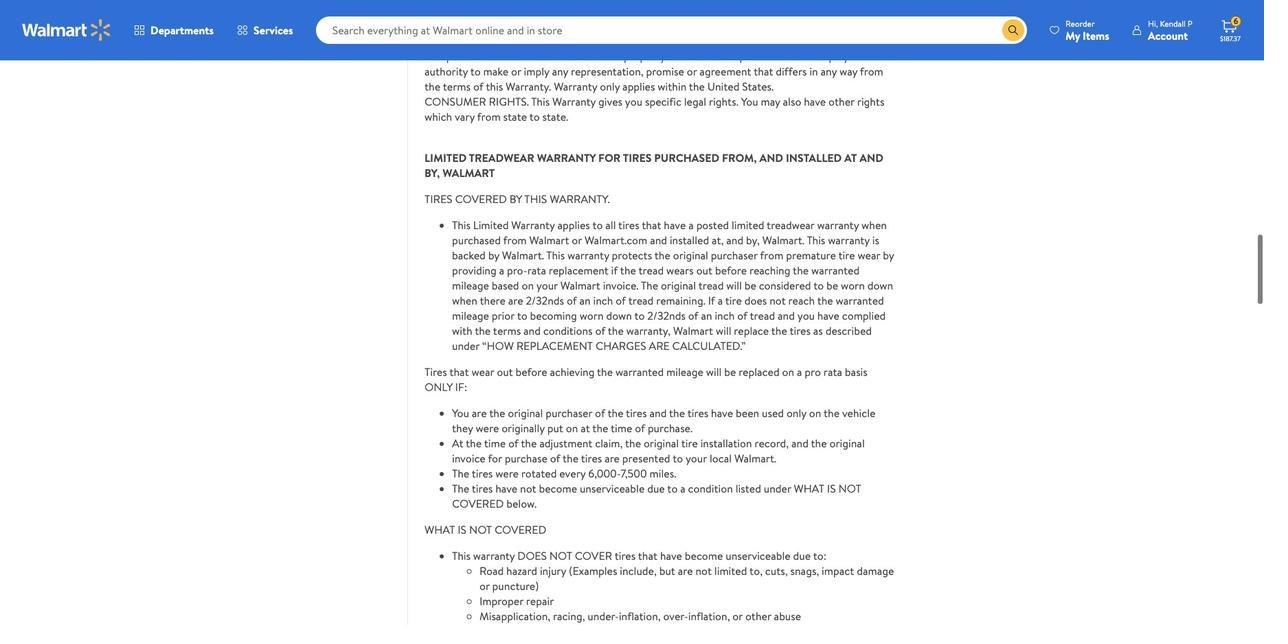 Task type: vqa. For each thing, say whether or not it's contained in the screenshot.
Fashion
no



Task type: describe. For each thing, give the bounding box(es) containing it.
does inside this limited warranty applies to all tires that have a posted limited treadwear warranty when purchased from walmart or walmart.com and installed at, and by, walmart. this warranty is backed by walmart. this warranty protects the original purchaser from premature tire wear by providing a pro-rata replacement if the tread wears out before reaching the warranted mileage based on your walmart invoice. the original tread will be considered to be worn down when there are 2/32nds of an inch of tread remaining. if a tire does not reach the warranted mileage prior to becoming worn down to 2/32nds of an inch of tread and you have complied with the terms and conditions of the warranty, walmart will replace the tires as described under "how replacement charges are calculated."
[[744, 293, 767, 308]]

of left time,
[[714, 0, 724, 3]]

1 horizontal spatial time
[[611, 421, 632, 436]]

reaching
[[749, 263, 790, 278]]

prior
[[492, 308, 515, 323]]

of right at
[[595, 406, 605, 421]]

to left the condition
[[667, 481, 678, 497]]

of right "purchase"
[[550, 451, 560, 466]]

1 vertical spatial you
[[625, 94, 642, 109]]

based
[[492, 278, 519, 293]]

this left limited at the left top of the page
[[452, 218, 471, 233]]

have inside this limited warranty does not provide compensation for loss of time, loss of use of vehicle, inconvenience, or incidental or consequential damages. some states do not allow the exclusion or limitation of incidental or consequential damages, so the above limitation or exclusion may not apply to you. in the event of a disputed claim, you must make the tire available for further inspection. tires accepted for the claim become walmart's property. no walmart representative or employee has the authority to make or imply any representation, promise or agreement that differs in any way from the terms of this warranty. warranty only applies within the united states. consumer rights. this warranty gives you specific legal rights. you may also have other rights which vary from state to state.
[[804, 94, 826, 109]]

compensation
[[608, 0, 674, 3]]

pro
[[805, 365, 821, 380]]

walmart left 'if' at top left
[[560, 278, 600, 293]]

imply
[[524, 64, 549, 79]]

will inside tires that wear out before achieving the warranted mileage will be replaced on a pro rata basis only if:
[[706, 365, 722, 380]]

tread left wears
[[639, 263, 664, 278]]

warranty left gives
[[552, 94, 596, 109]]

1 horizontal spatial when
[[862, 218, 887, 233]]

representation,
[[571, 64, 643, 79]]

warranty
[[537, 150, 596, 165]]

calculated."
[[672, 339, 746, 354]]

that inside this limited warranty does not provide compensation for loss of time, loss of use of vehicle, inconvenience, or incidental or consequential damages. some states do not allow the exclusion or limitation of incidental or consequential damages, so the above limitation or exclusion may not apply to you. in the event of a disputed claim, you must make the tire available for further inspection. tires accepted for the claim become walmart's property. no walmart representative or employee has the authority to make or imply any representation, promise or agreement that differs in any way from the terms of this warranty. warranty only applies within the united states. consumer rights. this warranty gives you specific legal rights. you may also have other rights which vary from state to state.
[[754, 64, 773, 79]]

and down tires that wear out before achieving the warranted mileage will be replaced on a pro rata basis only if:
[[650, 406, 667, 421]]

2 by from the left
[[883, 248, 894, 263]]

not right do
[[762, 3, 779, 18]]

not inside this limited warranty applies to all tires that have a posted limited treadwear warranty when purchased from walmart or walmart.com and installed at, and by, walmart. this warranty is backed by walmart. this warranty protects the original purchaser from premature tire wear by providing a pro-rata replacement if the tread wears out before reaching the warranted mileage based on your walmart invoice. the original tread will be considered to be worn down when there are 2/32nds of an inch of tread remaining. if a tire does not reach the warranted mileage prior to becoming worn down to 2/32nds of an inch of tread and you have complied with the terms and conditions of the warranty, walmart will replace the tires as described under "how replacement charges are calculated."
[[770, 293, 786, 308]]

original left put
[[508, 406, 543, 421]]

within
[[658, 79, 686, 94]]

injury
[[540, 564, 566, 579]]

p
[[1188, 18, 1193, 29]]

1 any from the left
[[552, 64, 568, 79]]

this left road
[[452, 549, 471, 564]]

to:
[[813, 549, 826, 564]]

on down pro on the right of the page
[[809, 406, 821, 421]]

exclusion up inspection.
[[826, 3, 870, 18]]

that inside tires that wear out before achieving the warranted mileage will be replaced on a pro rata basis only if:
[[449, 365, 469, 380]]

0 horizontal spatial time
[[484, 436, 506, 451]]

this
[[486, 79, 503, 94]]

to left all
[[592, 218, 603, 233]]

legal
[[684, 94, 706, 109]]

1 vertical spatial will
[[716, 323, 731, 339]]

to right state
[[529, 109, 540, 124]]

0 horizontal spatial may
[[761, 94, 780, 109]]

damages,
[[615, 18, 659, 34]]

on inside tires that wear out before achieving the warranted mileage will be replaced on a pro rata basis only if:
[[782, 365, 794, 380]]

replacement
[[516, 339, 593, 354]]

walmart
[[443, 165, 495, 181]]

2 loss from the left
[[753, 0, 771, 3]]

services
[[254, 23, 293, 38]]

0 vertical spatial were
[[476, 421, 499, 436]]

further
[[783, 34, 817, 49]]

not left apply
[[853, 18, 869, 34]]

adjustment
[[539, 436, 592, 451]]

tires left "purchase"
[[472, 466, 493, 481]]

tread right wears
[[698, 278, 724, 293]]

have right include,
[[660, 549, 682, 564]]

on left at
[[566, 421, 578, 436]]

not inside you are the original purchaser of the tires and the tires have been used only on the vehicle they were originally put on at the time of purchase. at the time of the adjustment claim, the original tire installation record, and the original invoice for purchase of the tires are presented to your local walmart. the tires were rotated every 6,000-7,500 miles. the tires have not become unserviceable due to a condition listed under what is not covered below.
[[838, 481, 861, 497]]

specific
[[645, 94, 681, 109]]

2 any from the left
[[821, 64, 837, 79]]

1 vertical spatial due
[[793, 549, 811, 564]]

but
[[659, 564, 675, 579]]

state
[[503, 109, 527, 124]]

under inside you are the original purchaser of the tires and the tires have been used only on the vehicle they were originally put on at the time of purchase. at the time of the adjustment claim, the original tire installation record, and the original invoice for purchase of the tires are presented to your local walmart. the tires were rotated every 6,000-7,500 miles. the tires have not become unserviceable due to a condition listed under what is not covered below.
[[764, 481, 791, 497]]

and right at,
[[726, 233, 743, 248]]

gives
[[598, 94, 622, 109]]

tread down 'considered'
[[750, 308, 775, 323]]

wear inside this limited warranty applies to all tires that have a posted limited treadwear warranty when purchased from walmart or walmart.com and installed at, and by, walmart. this warranty is backed by walmart. this warranty protects the original purchaser from premature tire wear by providing a pro-rata replacement if the tread wears out before reaching the warranted mileage based on your walmart invoice. the original tread will be considered to be worn down when there are 2/32nds of an inch of tread remaining. if a tire does not reach the warranted mileage prior to becoming worn down to 2/32nds of an inch of tread and you have complied with the terms and conditions of the warranty, walmart will replace the tires as described under "how replacement charges are calculated."
[[858, 248, 880, 263]]

states.
[[742, 79, 774, 94]]

or right event
[[534, 18, 544, 34]]

from right "vary"
[[477, 109, 501, 124]]

limited inside this limited warranty does not provide compensation for loss of time, loss of use of vehicle, inconvenience, or incidental or consequential damages. some states do not allow the exclusion or limitation of incidental or consequential damages, so the above limitation or exclusion may not apply to you. in the event of a disputed claim, you must make the tire available for further inspection. tires accepted for the claim become walmart's property. no walmart representative or employee has the authority to make or imply any representation, promise or agreement that differs in any way from the terms of this warranty. warranty only applies within the united states. consumer rights. this warranty gives you specific legal rights. you may also have other rights which vary from state to state.
[[446, 0, 478, 3]]

a right the if
[[718, 293, 723, 308]]

replace
[[734, 323, 769, 339]]

out inside this limited warranty applies to all tires that have a posted limited treadwear warranty when purchased from walmart or walmart.com and installed at, and by, walmart. this warranty is backed by walmart. this warranty protects the original purchaser from premature tire wear by providing a pro-rata replacement if the tread wears out before reaching the warranted mileage based on your walmart invoice. the original tread will be considered to be worn down when there are 2/32nds of an inch of tread remaining. if a tire does not reach the warranted mileage prior to becoming worn down to 2/32nds of an inch of tread and you have complied with the terms and conditions of the warranty, walmart will replace the tires as described under "how replacement charges are calculated."
[[696, 263, 712, 278]]

consumer
[[425, 94, 486, 109]]

1 vertical spatial not
[[469, 523, 492, 538]]

tires down invoice
[[472, 481, 493, 497]]

at
[[452, 436, 463, 451]]

and right prior
[[524, 323, 541, 339]]

that inside this limited warranty applies to all tires that have a posted limited treadwear warranty when purchased from walmart or walmart.com and installed at, and by, walmart. this warranty is backed by walmart. this warranty protects the original purchaser from premature tire wear by providing a pro-rata replacement if the tread wears out before reaching the warranted mileage based on your walmart invoice. the original tread will be considered to be worn down when there are 2/32nds of an inch of tread remaining. if a tire does not reach the warranted mileage prior to becoming worn down to 2/32nds of an inch of tread and you have complied with the terms and conditions of the warranty, walmart will replace the tires as described under "how replacement charges are calculated."
[[642, 218, 661, 233]]

1 horizontal spatial make
[[659, 34, 684, 49]]

$187.37
[[1220, 34, 1241, 43]]

1 and from the left
[[759, 150, 783, 165]]

original up miles.
[[644, 436, 679, 451]]

what inside you are the original purchaser of the tires and the tires have been used only on the vehicle they were originally put on at the time of purchase. at the time of the adjustment claim, the original tire installation record, and the original invoice for purchase of the tires are presented to your local walmart. the tires were rotated every 6,000-7,500 miles. the tires have not become unserviceable due to a condition listed under what is not covered below.
[[794, 481, 824, 497]]

have left rotated
[[495, 481, 517, 497]]

or left imply
[[511, 64, 521, 79]]

cover
[[575, 549, 612, 564]]

walmart.com
[[585, 233, 647, 248]]

tires right all
[[618, 218, 639, 233]]

of left put
[[508, 436, 518, 451]]

from up pro-
[[503, 233, 527, 248]]

provide
[[569, 0, 605, 3]]

1 horizontal spatial unserviceable
[[726, 549, 790, 564]]

are inside this limited warranty applies to all tires that have a posted limited treadwear warranty when purchased from walmart or walmart.com and installed at, and by, walmart. this warranty is backed by walmart. this warranty protects the original purchaser from premature tire wear by providing a pro-rata replacement if the tread wears out before reaching the warranted mileage based on your walmart invoice. the original tread will be considered to be worn down when there are 2/32nds of an inch of tread remaining. if a tire does not reach the warranted mileage prior to becoming worn down to 2/32nds of an inch of tread and you have complied with the terms and conditions of the warranty, walmart will replace the tires as described under "how replacement charges are calculated."
[[508, 293, 523, 308]]

kendall
[[1160, 18, 1186, 29]]

purchaser inside you are the original purchaser of the tires and the tires have been used only on the vehicle they were originally put on at the time of purchase. at the time of the adjustment claim, the original tire installation record, and the original invoice for purchase of the tires are presented to your local walmart. the tires were rotated every 6,000-7,500 miles. the tires have not become unserviceable due to a condition listed under what is not covered below.
[[546, 406, 592, 421]]

this
[[524, 192, 547, 207]]

0 horizontal spatial an
[[579, 293, 591, 308]]

rights.
[[489, 94, 529, 109]]

and down 'considered'
[[778, 308, 795, 323]]

0 horizontal spatial tires
[[425, 192, 452, 207]]

if
[[708, 293, 715, 308]]

used
[[762, 406, 784, 421]]

replacement
[[549, 263, 608, 278]]

incidental up claim
[[485, 18, 531, 34]]

to left this
[[470, 64, 481, 79]]

from right way
[[860, 64, 883, 79]]

united
[[707, 79, 739, 94]]

other inside "road hazard injury (examples include, but are not limited to, cuts, snags, impact damage or puncture) improper repair misapplication, racing, under-inflation, over-inflation, or other abuse"
[[745, 609, 771, 624]]

for
[[598, 150, 621, 165]]

or left the abuse
[[733, 609, 743, 624]]

achieving
[[550, 365, 595, 380]]

are left originally
[[472, 406, 487, 421]]

the down at
[[452, 466, 469, 481]]

claim, inside this limited warranty does not provide compensation for loss of time, loss of use of vehicle, inconvenience, or incidental or consequential damages. some states do not allow the exclusion or limitation of incidental or consequential damages, so the above limitation or exclusion may not apply to you. in the event of a disputed claim, you must make the tire available for further inspection. tires accepted for the claim become walmart's property. no walmart representative or employee has the authority to make or imply any representation, promise or agreement that differs in any way from the terms of this warranty. warranty only applies within the united states. consumer rights. this warranty gives you specific legal rights. you may also have other rights which vary from state to state.
[[583, 34, 610, 49]]

original down vehicle
[[829, 436, 865, 451]]

6 $187.37
[[1220, 15, 1241, 43]]

of left use
[[774, 0, 784, 3]]

limited
[[473, 218, 509, 233]]

0 horizontal spatial worn
[[580, 308, 604, 323]]

terms inside this limited warranty does not provide compensation for loss of time, loss of use of vehicle, inconvenience, or incidental or consequential damages. some states do not allow the exclusion or limitation of incidental or consequential damages, so the above limitation or exclusion may not apply to you. in the event of a disputed claim, you must make the tire available for further inspection. tires accepted for the claim become walmart's property. no walmart representative or employee has the authority to make or imply any representation, promise or agreement that differs in any way from the terms of this warranty. warranty only applies within the united states. consumer rights. this warranty gives you specific legal rights. you may also have other rights which vary from state to state.
[[443, 79, 471, 94]]

out inside tires that wear out before achieving the warranted mileage will be replaced on a pro rata basis only if:
[[497, 365, 513, 380]]

tire inside you are the original purchaser of the tires and the tires have been used only on the vehicle they were originally put on at the time of purchase. at the time of the adjustment claim, the original tire installation record, and the original invoice for purchase of the tires are presented to your local walmart. the tires were rotated every 6,000-7,500 miles. the tires have not become unserviceable due to a condition listed under what is not covered below.
[[681, 436, 698, 451]]

or right do
[[772, 18, 782, 34]]

0 horizontal spatial inch
[[593, 293, 613, 308]]

pro-
[[507, 263, 527, 278]]

which
[[425, 109, 452, 124]]

or up disputed on the left top
[[560, 3, 570, 18]]

items
[[1083, 28, 1109, 43]]

of right use
[[805, 0, 815, 3]]

rotated
[[521, 466, 557, 481]]

walmart. right by,
[[762, 233, 804, 248]]

by,
[[746, 233, 760, 248]]

or left employee
[[801, 49, 811, 64]]

2 vertical spatial become
[[685, 549, 723, 564]]

remaining.
[[656, 293, 705, 308]]

tire right the if
[[725, 293, 742, 308]]

this right state
[[531, 94, 550, 109]]

tire left is
[[838, 248, 855, 263]]

warranty up premature
[[817, 218, 859, 233]]

1 vertical spatial warranted
[[836, 293, 884, 308]]

or right no
[[687, 64, 697, 79]]

walmart. up based
[[502, 248, 544, 263]]

this up you.
[[425, 0, 443, 3]]

only
[[425, 380, 453, 395]]

in
[[460, 34, 468, 49]]

tires inside tires that wear out before achieving the warranted mileage will be replaced on a pro rata basis only if:
[[425, 365, 447, 380]]

tires inside this limited warranty does not provide compensation for loss of time, loss of use of vehicle, inconvenience, or incidental or consequential damages. some states do not allow the exclusion or limitation of incidental or consequential damages, so the above limitation or exclusion may not apply to you. in the event of a disputed claim, you must make the tire available for further inspection. tires accepted for the claim become walmart's property. no walmart representative or employee has the authority to make or imply any representation, promise or agreement that differs in any way from the terms of this warranty. warranty only applies within the united states. consumer rights. this warranty gives you specific legal rights. you may also have other rights which vary from state to state.
[[874, 34, 896, 49]]

tires right cover
[[615, 549, 636, 564]]

1 horizontal spatial down
[[867, 278, 893, 293]]

all
[[605, 218, 616, 233]]

1 loss from the left
[[694, 0, 711, 3]]

0 horizontal spatial when
[[452, 293, 477, 308]]

purchaser inside this limited warranty applies to all tires that have a posted limited treadwear warranty when purchased from walmart or walmart.com and installed at, and by, walmart. this warranty is backed by walmart. this warranty protects the original purchaser from premature tire wear by providing a pro-rata replacement if the tread wears out before reaching the warranted mileage based on your walmart invoice. the original tread will be considered to be worn down when there are 2/32nds of an inch of tread remaining. if a tire does not reach the warranted mileage prior to becoming worn down to 2/32nds of an inch of tread and you have complied with the terms and conditions of the warranty, walmart will replace the tires as described under "how replacement charges are calculated."
[[711, 248, 758, 263]]

1 vertical spatial were
[[495, 466, 519, 481]]

Walmart Site-Wide search field
[[316, 16, 1027, 44]]

or up event
[[498, 3, 508, 18]]

2 vertical spatial covered
[[495, 523, 546, 538]]

does
[[517, 549, 547, 564]]

of left "purchase."
[[635, 421, 645, 436]]

0 horizontal spatial make
[[483, 64, 508, 79]]

of right in
[[472, 18, 482, 34]]

walmart's
[[574, 49, 621, 64]]

0 vertical spatial warranted
[[811, 263, 860, 278]]

walmart image
[[22, 19, 111, 41]]

installed
[[786, 150, 842, 165]]

you inside this limited warranty does not provide compensation for loss of time, loss of use of vehicle, inconvenience, or incidental or consequential damages. some states do not allow the exclusion or limitation of incidental or consequential damages, so the above limitation or exclusion may not apply to you. in the event of a disputed claim, you must make the tire available for further inspection. tires accepted for the claim become walmart's property. no walmart representative or employee has the authority to make or imply any representation, promise or agreement that differs in any way from the terms of this warranty. warranty only applies within the united states. consumer rights. this warranty gives you specific legal rights. you may also have other rights which vary from state to state.
[[741, 94, 758, 109]]

purchased
[[452, 233, 501, 248]]

consequential up walmart's
[[572, 3, 638, 18]]

if:
[[455, 380, 467, 395]]

for inside you are the original purchaser of the tires and the tires have been used only on the vehicle they were originally put on at the time of purchase. at the time of the adjustment claim, the original tire installation record, and the original invoice for purchase of the tires are presented to your local walmart. the tires were rotated every 6,000-7,500 miles. the tires have not become unserviceable due to a condition listed under what is not covered below.
[[488, 451, 502, 466]]

6
[[1234, 15, 1238, 27]]

not inside "road hazard injury (examples include, but are not limited to, cuts, snags, impact damage or puncture) improper repair misapplication, racing, under-inflation, over-inflation, or other abuse"
[[696, 564, 712, 579]]

warranty.
[[550, 192, 610, 207]]

for left further
[[767, 34, 781, 49]]

put
[[547, 421, 563, 436]]

a inside you are the original purchaser of the tires and the tires have been used only on the vehicle they were originally put on at the time of purchase. at the time of the adjustment claim, the original tire installation record, and the original invoice for purchase of the tires are presented to your local walmart. the tires were rotated every 6,000-7,500 miles. the tires have not become unserviceable due to a condition listed under what is not covered below.
[[680, 481, 685, 497]]

walmart down the remaining.
[[673, 323, 713, 339]]

there
[[480, 293, 506, 308]]

purchased
[[654, 150, 719, 165]]

snags,
[[790, 564, 819, 579]]

warranty up state. at the left top of page
[[554, 79, 597, 94]]

7,500
[[621, 466, 647, 481]]

to right prior
[[517, 308, 527, 323]]

rata inside this limited warranty applies to all tires that have a posted limited treadwear warranty when purchased from walmart or walmart.com and installed at, and by, walmart. this warranty is backed by walmart. this warranty protects the original purchaser from premature tire wear by providing a pro-rata replacement if the tread wears out before reaching the warranted mileage based on your walmart invoice. the original tread will be considered to be worn down when there are 2/32nds of an inch of tread remaining. if a tire does not reach the warranted mileage prior to becoming worn down to 2/32nds of an inch of tread and you have complied with the terms and conditions of the warranty, walmart will replace the tires as described under "how replacement charges are calculated."
[[527, 263, 546, 278]]

basis
[[845, 365, 868, 380]]

original left the if
[[661, 278, 696, 293]]

your inside you are the original purchaser of the tires and the tires have been used only on the vehicle they were originally put on at the time of purchase. at the time of the adjustment claim, the original tire installation record, and the original invoice for purchase of the tires are presented to your local walmart. the tires were rotated every 6,000-7,500 miles. the tires have not become unserviceable due to a condition listed under what is not covered below.
[[686, 451, 707, 466]]

that left but
[[638, 549, 657, 564]]

at
[[844, 150, 857, 165]]

becoming
[[530, 308, 577, 323]]

tires up installation
[[687, 406, 708, 421]]

or left puncture)
[[479, 579, 490, 594]]

purchase
[[505, 451, 547, 466]]

or inside this limited warranty applies to all tires that have a posted limited treadwear warranty when purchased from walmart or walmart.com and installed at, and by, walmart. this warranty is backed by walmart. this warranty protects the original purchaser from premature tire wear by providing a pro-rata replacement if the tread wears out before reaching the warranted mileage based on your walmart invoice. the original tread will be considered to be worn down when there are 2/32nds of an inch of tread remaining. if a tire does not reach the warranted mileage prior to becoming worn down to 2/32nds of an inch of tread and you have complied with the terms and conditions of the warranty, walmart will replace the tires as described under "how replacement charges are calculated."
[[572, 233, 582, 248]]

on inside this limited warranty applies to all tires that have a posted limited treadwear warranty when purchased from walmart or walmart.com and installed at, and by, walmart. this warranty is backed by walmart. this warranty protects the original purchaser from premature tire wear by providing a pro-rata replacement if the tread wears out before reaching the warranted mileage based on your walmart invoice. the original tread will be considered to be worn down when there are 2/32nds of an inch of tread remaining. if a tire does not reach the warranted mileage prior to becoming worn down to 2/32nds of an inch of tread and you have complied with the terms and conditions of the warranty, walmart will replace the tires as described under "how replacement charges are calculated."
[[522, 278, 534, 293]]

reach
[[788, 293, 815, 308]]

providing
[[452, 263, 496, 278]]

by
[[509, 192, 522, 207]]

for up walmart site-wide search box
[[677, 0, 691, 3]]

under inside this limited warranty applies to all tires that have a posted limited treadwear warranty when purchased from walmart or walmart.com and installed at, and by, walmart. this warranty is backed by walmart. this warranty protects the original purchaser from premature tire wear by providing a pro-rata replacement if the tread wears out before reaching the warranted mileage based on your walmart invoice. the original tread will be considered to be worn down when there are 2/32nds of an inch of tread remaining. if a tire does not reach the warranted mileage prior to becoming worn down to 2/32nds of an inch of tread and you have complied with the terms and conditions of the warranty, walmart will replace the tires as described under "how replacement charges are calculated."
[[452, 339, 480, 354]]

condition
[[688, 481, 733, 497]]

record,
[[755, 436, 789, 451]]

of left this
[[473, 79, 483, 94]]

applies inside this limited warranty applies to all tires that have a posted limited treadwear warranty when purchased from walmart or walmart.com and installed at, and by, walmart. this warranty is backed by walmart. this warranty protects the original purchaser from premature tire wear by providing a pro-rata replacement if the tread wears out before reaching the warranted mileage based on your walmart invoice. the original tread will be considered to be worn down when there are 2/32nds of an inch of tread remaining. if a tire does not reach the warranted mileage prior to becoming worn down to 2/32nds of an inch of tread and you have complied with the terms and conditions of the warranty, walmart will replace the tires as described under "how replacement charges are calculated."
[[557, 218, 590, 233]]

walmart. inside you are the original purchaser of the tires and the tires have been used only on the vehicle they were originally put on at the time of purchase. at the time of the adjustment claim, the original tire installation record, and the original invoice for purchase of the tires are presented to your local walmart. the tires were rotated every 6,000-7,500 miles. the tires have not become unserviceable due to a condition listed under what is not covered below.
[[734, 451, 776, 466]]

warranty left 'if' at top left
[[567, 248, 609, 263]]

hi, kendall p account
[[1148, 18, 1193, 43]]

incidental up disputed on the left top
[[511, 3, 557, 18]]

applies inside this limited warranty does not provide compensation for loss of time, loss of use of vehicle, inconvenience, or incidental or consequential damages. some states do not allow the exclusion or limitation of incidental or consequential damages, so the above limitation or exclusion may not apply to you. in the event of a disputed claim, you must make the tire available for further inspection. tires accepted for the claim become walmart's property. no walmart representative or employee has the authority to make or imply any representation, promise or agreement that differs in any way from the terms of this warranty. warranty only applies within the united states. consumer rights. this warranty gives you specific legal rights. you may also have other rights which vary from state to state.
[[622, 79, 655, 94]]

to down premature
[[813, 278, 824, 293]]

a left posted
[[689, 218, 694, 233]]

racing,
[[553, 609, 585, 624]]

are
[[649, 339, 670, 354]]

use
[[787, 0, 803, 3]]

0 vertical spatial may
[[831, 18, 850, 34]]

search icon image
[[1008, 25, 1019, 36]]

this up 'considered'
[[807, 233, 825, 248]]

treadwear
[[767, 218, 815, 233]]

2 inflation, from the left
[[688, 609, 730, 624]]

before inside tires that wear out before achieving the warranted mileage will be replaced on a pro rata basis only if:
[[516, 365, 547, 380]]

consequential down provide
[[546, 18, 612, 34]]



Task type: locate. For each thing, give the bounding box(es) containing it.
from right by,
[[760, 248, 783, 263]]

a left pro-
[[499, 263, 504, 278]]

1 vertical spatial wear
[[472, 365, 494, 380]]

your up becoming
[[536, 278, 558, 293]]

0 vertical spatial mileage
[[452, 278, 489, 293]]

and
[[759, 150, 783, 165], [860, 150, 883, 165]]

that left differs
[[754, 64, 773, 79]]

0 horizontal spatial inflation,
[[619, 609, 661, 624]]

a right miles.
[[680, 481, 685, 497]]

2 vertical spatial warranted
[[615, 365, 664, 380]]

differs
[[776, 64, 807, 79]]

tires down tires that wear out before achieving the warranted mileage will be replaced on a pro rata basis only if:
[[626, 406, 647, 421]]

limitation up accepted
[[425, 18, 469, 34]]

1 vertical spatial you
[[452, 406, 469, 421]]

is
[[872, 233, 879, 248]]

are left the 7,500
[[605, 451, 620, 466]]

0 vertical spatial become
[[533, 49, 572, 64]]

0 vertical spatial does
[[525, 0, 548, 3]]

are inside "road hazard injury (examples include, but are not limited to, cuts, snags, impact damage or puncture) improper repair misapplication, racing, under-inflation, over-inflation, or other abuse"
[[678, 564, 693, 579]]

charges
[[596, 339, 646, 354]]

of right conditions
[[595, 323, 605, 339]]

Search search field
[[316, 16, 1027, 44]]

agreement
[[700, 64, 751, 79]]

were right they
[[476, 421, 499, 436]]

tires left 'as'
[[790, 323, 811, 339]]

original left at,
[[673, 248, 708, 263]]

as
[[813, 323, 823, 339]]

2 and from the left
[[860, 150, 883, 165]]

0 horizontal spatial and
[[759, 150, 783, 165]]

do
[[748, 3, 760, 18]]

available
[[724, 34, 764, 49]]

terms up "vary"
[[443, 79, 471, 94]]

1 vertical spatial claim,
[[595, 436, 623, 451]]

0 horizontal spatial terms
[[443, 79, 471, 94]]

limited
[[425, 150, 467, 165]]

to down "purchase."
[[673, 451, 683, 466]]

terms
[[443, 79, 471, 94], [493, 323, 521, 339]]

under right listed
[[764, 481, 791, 497]]

exclusion
[[826, 3, 870, 18], [785, 18, 828, 34]]

claim, right at
[[595, 436, 623, 451]]

unserviceable inside you are the original purchaser of the tires and the tires have been used only on the vehicle they were originally put on at the time of purchase. at the time of the adjustment claim, the original tire installation record, and the original invoice for purchase of the tires are presented to your local walmart. the tires were rotated every 6,000-7,500 miles. the tires have not become unserviceable due to a condition listed under what is not covered below.
[[580, 481, 645, 497]]

limited inside this limited warranty applies to all tires that have a posted limited treadwear warranty when purchased from walmart or walmart.com and installed at, and by, walmart. this warranty is backed by walmart. this warranty protects the original purchaser from premature tire wear by providing a pro-rata replacement if the tread wears out before reaching the warranted mileage based on your walmart invoice. the original tread will be considered to be worn down when there are 2/32nds of an inch of tread remaining. if a tire does not reach the warranted mileage prior to becoming worn down to 2/32nds of an inch of tread and you have complied with the terms and conditions of the warranty, walmart will replace the tires as described under "how replacement charges are calculated."
[[732, 218, 764, 233]]

1 vertical spatial does
[[744, 293, 767, 308]]

1 limitation from the left
[[425, 18, 469, 34]]

0 horizontal spatial by
[[488, 248, 499, 263]]

warranted up reach
[[811, 263, 860, 278]]

your inside this limited warranty applies to all tires that have a posted limited treadwear warranty when purchased from walmart or walmart.com and installed at, and by, walmart. this warranty is backed by walmart. this warranty protects the original purchaser from premature tire wear by providing a pro-rata replacement if the tread wears out before reaching the warranted mileage based on your walmart invoice. the original tread will be considered to be worn down when there are 2/32nds of an inch of tread remaining. if a tire does not reach the warranted mileage prior to becoming worn down to 2/32nds of an inch of tread and you have complied with the terms and conditions of the warranty, walmart will replace the tires as described under "how replacement charges are calculated."
[[536, 278, 558, 293]]

down up complied
[[867, 278, 893, 293]]

0 vertical spatial not
[[838, 481, 861, 497]]

2 vertical spatial will
[[706, 365, 722, 380]]

become inside you are the original purchaser of the tires and the tires have been used only on the vehicle they were originally put on at the time of purchase. at the time of the adjustment claim, the original tire installation record, and the original invoice for purchase of the tires are presented to your local walmart. the tires were rotated every 6,000-7,500 miles. the tires have not become unserviceable due to a condition listed under what is not covered below.
[[539, 481, 577, 497]]

limitation down time,
[[724, 18, 769, 34]]

you inside this limited warranty applies to all tires that have a posted limited treadwear warranty when purchased from walmart or walmart.com and installed at, and by, walmart. this warranty is backed by walmart. this warranty protects the original purchaser from premature tire wear by providing a pro-rata replacement if the tread wears out before reaching the warranted mileage based on your walmart invoice. the original tread will be considered to be worn down when there are 2/32nds of an inch of tread remaining. if a tire does not reach the warranted mileage prior to becoming worn down to 2/32nds of an inch of tread and you have complied with the terms and conditions of the warranty, walmart will replace the tires as described under "how replacement charges are calculated."
[[797, 308, 815, 323]]

you
[[613, 34, 630, 49], [625, 94, 642, 109], [797, 308, 815, 323]]

1 vertical spatial tires
[[425, 192, 452, 207]]

warranty inside this limited warranty applies to all tires that have a posted limited treadwear warranty when purchased from walmart or walmart.com and installed at, and by, walmart. this warranty is backed by walmart. this warranty protects the original purchaser from premature tire wear by providing a pro-rata replacement if the tread wears out before reaching the warranted mileage based on your walmart invoice. the original tread will be considered to be worn down when there are 2/32nds of an inch of tread remaining. if a tire does not reach the warranted mileage prior to becoming worn down to 2/32nds of an inch of tread and you have complied with the terms and conditions of the warranty, walmart will replace the tires as described under "how replacement charges are calculated."
[[511, 218, 555, 233]]

1 horizontal spatial limitation
[[724, 18, 769, 34]]

considered
[[759, 278, 811, 293]]

0 vertical spatial tires
[[623, 150, 652, 165]]

limited left to,
[[714, 564, 747, 579]]

mileage down backed
[[452, 278, 489, 293]]

0 horizontal spatial wear
[[472, 365, 494, 380]]

before down at,
[[715, 263, 747, 278]]

wears
[[666, 263, 694, 278]]

warranty.
[[506, 79, 551, 94]]

only right 'used'
[[787, 406, 806, 421]]

become inside this limited warranty does not provide compensation for loss of time, loss of use of vehicle, inconvenience, or incidental or consequential damages. some states do not allow the exclusion or limitation of incidental or consequential damages, so the above limitation or exclusion may not apply to you. in the event of a disputed claim, you must make the tire available for further inspection. tires accepted for the claim become walmart's property. no walmart representative or employee has the authority to make or imply any representation, promise or agreement that differs in any way from the terms of this warranty. warranty only applies within the united states. consumer rights. this warranty gives you specific legal rights. you may also have other rights which vary from state to state.
[[533, 49, 572, 64]]

tires
[[623, 150, 652, 165], [425, 192, 452, 207]]

or
[[498, 3, 508, 18], [560, 3, 570, 18], [873, 3, 883, 18], [534, 18, 544, 34], [772, 18, 782, 34], [801, 49, 811, 64], [511, 64, 521, 79], [687, 64, 697, 79], [572, 233, 582, 248], [479, 579, 490, 594], [733, 609, 743, 624]]

accepted
[[425, 49, 468, 64]]

and right the record,
[[791, 436, 809, 451]]

1 horizontal spatial worn
[[841, 278, 865, 293]]

0 horizontal spatial loss
[[694, 0, 711, 3]]

states
[[717, 3, 745, 18]]

you right gives
[[625, 94, 642, 109]]

allow
[[781, 3, 805, 18]]

an up calculated."
[[701, 308, 712, 323]]

tires down at
[[581, 451, 602, 466]]

a left pro on the right of the page
[[797, 365, 802, 380]]

1 horizontal spatial may
[[831, 18, 850, 34]]

out
[[696, 263, 712, 278], [497, 365, 513, 380]]

0 vertical spatial purchaser
[[711, 248, 758, 263]]

that up the protects
[[642, 218, 661, 233]]

warranty
[[554, 79, 597, 94], [552, 94, 596, 109], [511, 218, 555, 233]]

will right the if
[[726, 278, 742, 293]]

walmart inside this limited warranty does not provide compensation for loss of time, loss of use of vehicle, inconvenience, or incidental or consequential damages. some states do not allow the exclusion or limitation of incidental or consequential damages, so the above limitation or exclusion may not apply to you. in the event of a disputed claim, you must make the tire available for further inspection. tires accepted for the claim become walmart's property. no walmart representative or employee has the authority to make or imply any representation, promise or agreement that differs in any way from the terms of this warranty. warranty only applies within the united states. consumer rights. this warranty gives you specific legal rights. you may also have other rights which vary from state to state.
[[687, 49, 727, 64]]

0 vertical spatial when
[[862, 218, 887, 233]]

other left rights
[[829, 94, 854, 109]]

of down 'if' at top left
[[616, 293, 626, 308]]

puncture)
[[492, 579, 539, 594]]

may down vehicle,
[[831, 18, 850, 34]]

by right is
[[883, 248, 894, 263]]

6,000-
[[588, 466, 621, 481]]

0 horizontal spatial you
[[452, 406, 469, 421]]

1 horizontal spatial applies
[[622, 79, 655, 94]]

so
[[662, 18, 672, 34]]

for right in
[[471, 49, 485, 64]]

road hazard injury (examples include, but are not limited to, cuts, snags, impact damage or puncture) improper repair misapplication, racing, under-inflation, over-inflation, or other abuse
[[479, 564, 894, 624]]

1 horizontal spatial and
[[860, 150, 883, 165]]

2 horizontal spatial not
[[838, 481, 861, 497]]

other inside this limited warranty does not provide compensation for loss of time, loss of use of vehicle, inconvenience, or incidental or consequential damages. some states do not allow the exclusion or limitation of incidental or consequential damages, so the above limitation or exclusion may not apply to you. in the event of a disputed claim, you must make the tire available for further inspection. tires accepted for the claim become walmart's property. no walmart representative or employee has the authority to make or imply any representation, promise or agreement that differs in any way from the terms of this warranty. warranty only applies within the united states. consumer rights. this warranty gives you specific legal rights. you may also have other rights which vary from state to state.
[[829, 94, 854, 109]]

departments
[[150, 23, 214, 38]]

0 vertical spatial applies
[[622, 79, 655, 94]]

this warranty does not cover tires that have become unserviceable due to:
[[452, 549, 826, 564]]

the inside tires that wear out before achieving the warranted mileage will be replaced on a pro rata basis only if:
[[597, 365, 613, 380]]

damages.
[[641, 3, 685, 18]]

0 vertical spatial under
[[452, 339, 480, 354]]

limited right at,
[[732, 218, 764, 233]]

will
[[726, 278, 742, 293], [716, 323, 731, 339], [706, 365, 722, 380]]

1 horizontal spatial 2/32nds
[[647, 308, 686, 323]]

tires
[[618, 218, 639, 233], [790, 323, 811, 339], [626, 406, 647, 421], [687, 406, 708, 421], [581, 451, 602, 466], [472, 466, 493, 481], [472, 481, 493, 497], [615, 549, 636, 564]]

0 vertical spatial tires
[[874, 34, 896, 49]]

be inside tires that wear out before achieving the warranted mileage will be replaced on a pro rata basis only if:
[[724, 365, 736, 380]]

installation
[[700, 436, 752, 451]]

wear inside tires that wear out before achieving the warranted mileage will be replaced on a pro rata basis only if:
[[472, 365, 494, 380]]

1 vertical spatial applies
[[557, 218, 590, 233]]

worn up complied
[[841, 278, 865, 293]]

include,
[[620, 564, 657, 579]]

warranted
[[811, 263, 860, 278], [836, 293, 884, 308], [615, 365, 664, 380]]

warranty left is
[[828, 233, 870, 248]]

the down invoice
[[452, 481, 469, 497]]

1 vertical spatial under
[[764, 481, 791, 497]]

0 horizontal spatial limitation
[[425, 18, 469, 34]]

have left posted
[[664, 218, 686, 233]]

0 vertical spatial you
[[613, 34, 630, 49]]

posted
[[696, 218, 729, 233]]

any right imply
[[552, 64, 568, 79]]

1 horizontal spatial an
[[701, 308, 712, 323]]

mileage inside tires that wear out before achieving the warranted mileage will be replaced on a pro rata basis only if:
[[666, 365, 703, 380]]

the inside this limited warranty applies to all tires that have a posted limited treadwear warranty when purchased from walmart or walmart.com and installed at, and by, walmart. this warranty is backed by walmart. this warranty protects the original purchaser from premature tire wear by providing a pro-rata replacement if the tread wears out before reaching the warranted mileage based on your walmart invoice. the original tread will be considered to be worn down when there are 2/32nds of an inch of tread remaining. if a tire does not reach the warranted mileage prior to becoming worn down to 2/32nds of an inch of tread and you have complied with the terms and conditions of the warranty, walmart will replace the tires as described under "how replacement charges are calculated."
[[641, 278, 658, 293]]

this limited warranty does not provide compensation for loss of time, loss of use of vehicle, inconvenience, or incidental or consequential damages. some states do not allow the exclusion or limitation of incidental or consequential damages, so the above limitation or exclusion may not apply to you. in the event of a disputed claim, you must make the tire available for further inspection. tires accepted for the claim become walmart's property. no walmart representative or employee has the authority to make or imply any representation, promise or agreement that differs in any way from the terms of this warranty. warranty only applies within the united states. consumer rights. this warranty gives you specific legal rights. you may also have other rights which vary from state to state.
[[425, 0, 897, 124]]

1 vertical spatial other
[[745, 609, 771, 624]]

warranty inside this limited warranty does not provide compensation for loss of time, loss of use of vehicle, inconvenience, or incidental or consequential damages. some states do not allow the exclusion or limitation of incidental or consequential damages, so the above limitation or exclusion may not apply to you. in the event of a disputed claim, you must make the tire available for further inspection. tires accepted for the claim become walmart's property. no walmart representative or employee has the authority to make or imply any representation, promise or agreement that differs in any way from the terms of this warranty. warranty only applies within the united states. consumer rights. this warranty gives you specific legal rights. you may also have other rights which vary from state to state.
[[481, 0, 523, 3]]

1 vertical spatial your
[[686, 451, 707, 466]]

by,
[[425, 165, 440, 181]]

road
[[479, 564, 504, 579]]

a inside this limited warranty does not provide compensation for loss of time, loss of use of vehicle, inconvenience, or incidental or consequential damages. some states do not allow the exclusion or limitation of incidental or consequential damages, so the above limitation or exclusion may not apply to you. in the event of a disputed claim, you must make the tire available for further inspection. tires accepted for the claim become walmart's property. no walmart representative or employee has the authority to make or imply any representation, promise or agreement that differs in any way from the terms of this warranty. warranty only applies within the united states. consumer rights. this warranty gives you specific legal rights. you may also have other rights which vary from state to state.
[[532, 34, 537, 49]]

1 vertical spatial may
[[761, 94, 780, 109]]

of right event
[[519, 34, 529, 49]]

0 vertical spatial worn
[[841, 278, 865, 293]]

not inside you are the original purchaser of the tires and the tires have been used only on the vehicle they were originally put on at the time of purchase. at the time of the adjustment claim, the original tire installation record, and the original invoice for purchase of the tires are presented to your local walmart. the tires were rotated every 6,000-7,500 miles. the tires have not become unserviceable due to a condition listed under what is not covered below.
[[520, 481, 536, 497]]

1 horizontal spatial loss
[[753, 0, 771, 3]]

is
[[827, 481, 836, 497], [458, 523, 467, 538]]

the for tires
[[452, 481, 469, 497]]

from,
[[722, 150, 757, 165]]

1 by from the left
[[488, 248, 499, 263]]

limited up in
[[446, 0, 478, 3]]

1 vertical spatial before
[[516, 365, 547, 380]]

0 horizontal spatial 2/32nds
[[526, 293, 564, 308]]

to up charges
[[634, 308, 645, 323]]

1 inflation, from the left
[[619, 609, 661, 624]]

1 horizontal spatial your
[[686, 451, 707, 466]]

0 vertical spatial unserviceable
[[580, 481, 645, 497]]

limitation
[[425, 18, 469, 34], [724, 18, 769, 34]]

before inside this limited warranty applies to all tires that have a posted limited treadwear warranty when purchased from walmart or walmart.com and installed at, and by, walmart. this warranty is backed by walmart. this warranty protects the original purchaser from premature tire wear by providing a pro-rata replacement if the tread wears out before reaching the warranted mileage based on your walmart invoice. the original tread will be considered to be worn down when there are 2/32nds of an inch of tread remaining. if a tire does not reach the warranted mileage prior to becoming worn down to 2/32nds of an inch of tread and you have complied with the terms and conditions of the warranty, walmart will replace the tires as described under "how replacement charges are calculated."
[[715, 263, 747, 278]]

mileage left prior
[[452, 308, 489, 323]]

2 horizontal spatial be
[[826, 278, 838, 293]]

by right backed
[[488, 248, 499, 263]]

0 horizontal spatial only
[[600, 79, 620, 94]]

1 vertical spatial what
[[425, 523, 455, 538]]

an down replacement
[[579, 293, 591, 308]]

exclusion down use
[[785, 18, 828, 34]]

make
[[659, 34, 684, 49], [483, 64, 508, 79]]

this limited warranty applies to all tires that have a posted limited treadwear warranty when purchased from walmart or walmart.com and installed at, and by, walmart. this warranty is backed by walmart. this warranty protects the original purchaser from premature tire wear by providing a pro-rata replacement if the tread wears out before reaching the warranted mileage based on your walmart invoice. the original tread will be considered to be worn down when there are 2/32nds of an inch of tread remaining. if a tire does not reach the warranted mileage prior to becoming worn down to 2/32nds of an inch of tread and you have complied with the terms and conditions of the warranty, walmart will replace the tires as described under "how replacement charges are calculated."
[[452, 218, 894, 354]]

to
[[425, 34, 435, 49], [470, 64, 481, 79], [529, 109, 540, 124], [592, 218, 603, 233], [813, 278, 824, 293], [517, 308, 527, 323], [634, 308, 645, 323], [673, 451, 683, 466], [667, 481, 678, 497]]

unserviceable
[[580, 481, 645, 497], [726, 549, 790, 564]]

not down "purchase"
[[520, 481, 536, 497]]

this right pro-
[[546, 248, 565, 263]]

covered
[[455, 192, 507, 207], [452, 497, 504, 512], [495, 523, 546, 538]]

out right wears
[[696, 263, 712, 278]]

become right below.
[[539, 481, 577, 497]]

a inside tires that wear out before achieving the warranted mileage will be replaced on a pro rata basis only if:
[[797, 365, 802, 380]]

inspection.
[[820, 34, 871, 49]]

1 horizontal spatial inflation,
[[688, 609, 730, 624]]

1 vertical spatial down
[[606, 308, 632, 323]]

terms inside this limited warranty applies to all tires that have a posted limited treadwear warranty when purchased from walmart or walmart.com and installed at, and by, walmart. this warranty is backed by walmart. this warranty protects the original purchaser from premature tire wear by providing a pro-rata replacement if the tread wears out before reaching the warranted mileage based on your walmart invoice. the original tread will be considered to be worn down when there are 2/32nds of an inch of tread remaining. if a tire does not reach the warranted mileage prior to becoming worn down to 2/32nds of an inch of tread and you have complied with the terms and conditions of the warranty, walmart will replace the tires as described under "how replacement charges are calculated."
[[493, 323, 521, 339]]

they
[[452, 421, 473, 436]]

have right reach
[[817, 308, 839, 323]]

1 horizontal spatial what
[[794, 481, 824, 497]]

1 horizontal spatial is
[[827, 481, 836, 497]]

0 horizontal spatial due
[[647, 481, 665, 497]]

you are the original purchaser of the tires and the tires have been used only on the vehicle they were originally put on at the time of purchase. at the time of the adjustment claim, the original tire installation record, and the original invoice for purchase of the tires are presented to your local walmart. the tires were rotated every 6,000-7,500 miles. the tires have not become unserviceable due to a condition listed under what is not covered below.
[[452, 406, 876, 512]]

a
[[532, 34, 537, 49], [689, 218, 694, 233], [499, 263, 504, 278], [718, 293, 723, 308], [797, 365, 802, 380], [680, 481, 685, 497]]

other left the abuse
[[745, 609, 771, 624]]

tires inside limited treadwear warranty for tires purchased from, and installed at and by, walmart
[[623, 150, 652, 165]]

must
[[633, 34, 656, 49]]

due inside you are the original purchaser of the tires and the tires have been used only on the vehicle they were originally put on at the time of purchase. at the time of the adjustment claim, the original tire installation record, and the original invoice for purchase of the tires are presented to your local walmart. the tires were rotated every 6,000-7,500 miles. the tires have not become unserviceable due to a condition listed under what is not covered below.
[[647, 481, 665, 497]]

0 vertical spatial will
[[726, 278, 742, 293]]

1 horizontal spatial inch
[[715, 308, 735, 323]]

tire inside this limited warranty does not provide compensation for loss of time, loss of use of vehicle, inconvenience, or incidental or consequential damages. some states do not allow the exclusion or limitation of incidental or consequential damages, so the above limitation or exclusion may not apply to you. in the event of a disputed claim, you must make the tire available for further inspection. tires accepted for the claim become walmart's property. no walmart representative or employee has the authority to make or imply any representation, promise or agreement that differs in any way from the terms of this warranty. warranty only applies within the united states. consumer rights. this warranty gives you specific legal rights. you may also have other rights which vary from state to state.
[[705, 34, 722, 49]]

presented
[[622, 451, 670, 466]]

that down with
[[449, 365, 469, 380]]

to left you.
[[425, 34, 435, 49]]

are
[[508, 293, 523, 308], [472, 406, 487, 421], [605, 451, 620, 466], [678, 564, 693, 579]]

when
[[862, 218, 887, 233], [452, 293, 477, 308]]

time,
[[727, 0, 751, 3]]

have right also at the top right
[[804, 94, 826, 109]]

1 horizontal spatial other
[[829, 94, 854, 109]]

covered inside you are the original purchaser of the tires and the tires have been used only on the vehicle they were originally put on at the time of purchase. at the time of the adjustment claim, the original tire installation record, and the original invoice for purchase of the tires are presented to your local walmart. the tires were rotated every 6,000-7,500 miles. the tires have not become unserviceable due to a condition listed under what is not covered below.
[[452, 497, 504, 512]]

by
[[488, 248, 499, 263], [883, 248, 894, 263]]

1 vertical spatial when
[[452, 293, 477, 308]]

tires down by,
[[425, 192, 452, 207]]

due
[[647, 481, 665, 497], [793, 549, 811, 564]]

rata right based
[[527, 263, 546, 278]]

limited inside "road hazard injury (examples include, but are not limited to, cuts, snags, impact damage or puncture) improper repair misapplication, racing, under-inflation, over-inflation, or other abuse"
[[714, 564, 747, 579]]

the
[[641, 278, 658, 293], [452, 466, 469, 481], [452, 481, 469, 497]]

if
[[611, 263, 618, 278]]

services button
[[225, 14, 305, 47]]

limited
[[446, 0, 478, 3], [732, 218, 764, 233], [714, 564, 747, 579]]

only inside you are the original purchaser of the tires and the tires have been used only on the vehicle they were originally put on at the time of purchase. at the time of the adjustment claim, the original tire installation record, and the original invoice for purchase of the tires are presented to your local walmart. the tires were rotated every 6,000-7,500 miles. the tires have not become unserviceable due to a condition listed under what is not covered below.
[[787, 406, 806, 421]]

or right vehicle,
[[873, 3, 883, 18]]

warranted up the described
[[836, 293, 884, 308]]

your
[[536, 278, 558, 293], [686, 451, 707, 466]]

1 horizontal spatial any
[[821, 64, 837, 79]]

1 horizontal spatial before
[[715, 263, 747, 278]]

1 vertical spatial out
[[497, 365, 513, 380]]

1 vertical spatial rata
[[824, 365, 842, 380]]

tires right inspection.
[[874, 34, 896, 49]]

0 horizontal spatial tires
[[425, 365, 447, 380]]

2 vertical spatial limited
[[714, 564, 747, 579]]

walmart up replacement
[[529, 233, 569, 248]]

of up conditions
[[567, 293, 577, 308]]

0 vertical spatial what
[[794, 481, 824, 497]]

you inside you are the original purchaser of the tires and the tires have been used only on the vehicle they were originally put on at the time of purchase. at the time of the adjustment claim, the original tire installation record, and the original invoice for purchase of the tires are presented to your local walmart. the tires were rotated every 6,000-7,500 miles. the tires have not become unserviceable due to a condition listed under what is not covered below.
[[452, 406, 469, 421]]

before down the replacement on the left bottom of the page
[[516, 365, 547, 380]]

claim, inside you are the original purchaser of the tires and the tires have been used only on the vehicle they were originally put on at the time of purchase. at the time of the adjustment claim, the original tire installation record, and the original invoice for purchase of the tires are presented to your local walmart. the tires were rotated every 6,000-7,500 miles. the tires have not become unserviceable due to a condition listed under what is not covered below.
[[595, 436, 623, 451]]

0 horizontal spatial your
[[536, 278, 558, 293]]

2 limitation from the left
[[724, 18, 769, 34]]

tire
[[705, 34, 722, 49], [838, 248, 855, 263], [725, 293, 742, 308], [681, 436, 698, 451]]

0 horizontal spatial what
[[425, 523, 455, 538]]

2 vertical spatial mileage
[[666, 365, 703, 380]]

warranty down what is not covered
[[473, 549, 515, 564]]

not
[[550, 0, 567, 3], [762, 3, 779, 18], [853, 18, 869, 34], [770, 293, 786, 308], [520, 481, 536, 497], [696, 564, 712, 579]]

limited treadwear warranty for tires purchased from, and installed at and by, walmart
[[425, 150, 883, 181]]

0 vertical spatial covered
[[455, 192, 507, 207]]

1 vertical spatial is
[[458, 523, 467, 538]]

0 horizontal spatial unserviceable
[[580, 481, 645, 497]]

hazard
[[506, 564, 537, 579]]

1 vertical spatial covered
[[452, 497, 504, 512]]

1 vertical spatial tires
[[425, 365, 447, 380]]

1 vertical spatial mileage
[[452, 308, 489, 323]]

rata inside tires that wear out before achieving the warranted mileage will be replaced on a pro rata basis only if:
[[824, 365, 842, 380]]

only inside this limited warranty does not provide compensation for loss of time, loss of use of vehicle, inconvenience, or incidental or consequential damages. some states do not allow the exclusion or limitation of incidental or consequential damages, so the above limitation or exclusion may not apply to you. in the event of a disputed claim, you must make the tire available for further inspection. tires accepted for the claim become walmart's property. no walmart representative or employee has the authority to make or imply any representation, promise or agreement that differs in any way from the terms of this warranty. warranty only applies within the united states. consumer rights. this warranty gives you specific legal rights. you may also have other rights which vary from state to state.
[[600, 79, 620, 94]]

a right claim
[[532, 34, 537, 49]]

0 vertical spatial out
[[696, 263, 712, 278]]

1 horizontal spatial does
[[744, 293, 767, 308]]

the for original
[[641, 278, 658, 293]]

what
[[794, 481, 824, 497], [425, 523, 455, 538]]

reorder
[[1066, 18, 1095, 29]]

2/32nds
[[526, 293, 564, 308], [647, 308, 686, 323]]

is inside you are the original purchaser of the tires and the tires have been used only on the vehicle they were originally put on at the time of purchase. at the time of the adjustment claim, the original tire installation record, and the original invoice for purchase of the tires are presented to your local walmart. the tires were rotated every 6,000-7,500 miles. the tires have not become unserviceable due to a condition listed under what is not covered below.
[[827, 481, 836, 497]]

1 vertical spatial only
[[787, 406, 806, 421]]

0 horizontal spatial any
[[552, 64, 568, 79]]

0 vertical spatial due
[[647, 481, 665, 497]]

0 horizontal spatial other
[[745, 609, 771, 624]]

0 horizontal spatial before
[[516, 365, 547, 380]]

every
[[559, 466, 586, 481]]

down down the 'invoice.'
[[606, 308, 632, 323]]

also
[[783, 94, 801, 109]]

miles.
[[650, 466, 676, 481]]

wear right if:
[[472, 365, 494, 380]]

1 horizontal spatial due
[[793, 549, 811, 564]]

1 horizontal spatial rata
[[824, 365, 842, 380]]

does inside this limited warranty does not provide compensation for loss of time, loss of use of vehicle, inconvenience, or incidental or consequential damages. some states do not allow the exclusion or limitation of incidental or consequential damages, so the above limitation or exclusion may not apply to you. in the event of a disputed claim, you must make the tire available for further inspection. tires accepted for the claim become walmart's property. no walmart representative or employee has the authority to make or imply any representation, promise or agreement that differs in any way from the terms of this warranty. warranty only applies within the united states. consumer rights. this warranty gives you specific legal rights. you may also have other rights which vary from state to state.
[[525, 0, 548, 3]]

warranted inside tires that wear out before achieving the warranted mileage will be replaced on a pro rata basis only if:
[[615, 365, 664, 380]]

1 vertical spatial make
[[483, 64, 508, 79]]

does up disputed on the left top
[[525, 0, 548, 3]]

at
[[581, 421, 590, 436]]

above
[[693, 18, 722, 34]]

my
[[1066, 28, 1080, 43]]

of left the if
[[688, 308, 698, 323]]

out down "how
[[497, 365, 513, 380]]

promise
[[646, 64, 684, 79]]

of right the if
[[737, 308, 747, 323]]

and left installed
[[650, 233, 667, 248]]

1 horizontal spatial be
[[744, 278, 756, 293]]

representative
[[730, 49, 799, 64]]

1 vertical spatial purchaser
[[546, 406, 592, 421]]

reorder my items
[[1066, 18, 1109, 43]]

1 horizontal spatial not
[[549, 549, 572, 564]]

tread up the warranty, at the bottom
[[628, 293, 654, 308]]

0 vertical spatial rata
[[527, 263, 546, 278]]

0 vertical spatial down
[[867, 278, 893, 293]]

for right invoice
[[488, 451, 502, 466]]

the right the 'invoice.'
[[641, 278, 658, 293]]

0 horizontal spatial be
[[724, 365, 736, 380]]

tires covered by this warranty.
[[425, 192, 610, 207]]

inch up calculated."
[[715, 308, 735, 323]]

improper
[[479, 594, 523, 609]]



